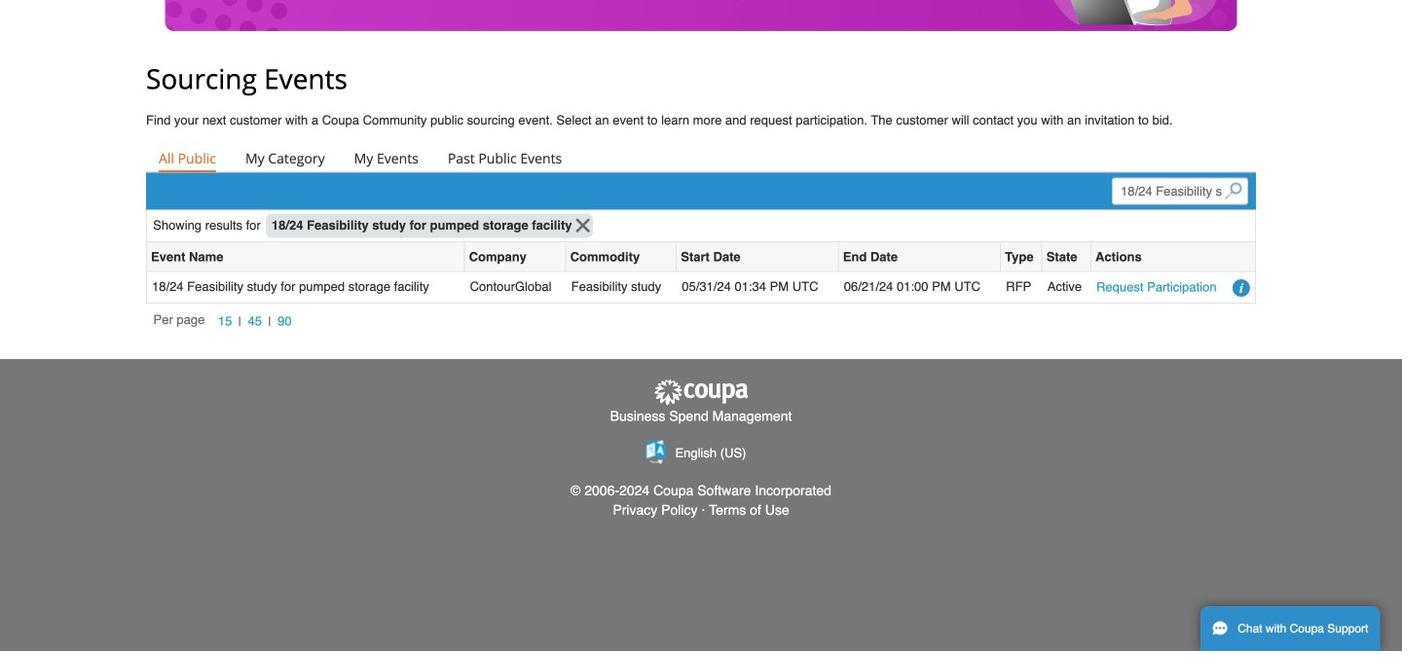 Task type: describe. For each thing, give the bounding box(es) containing it.
search image
[[1225, 183, 1243, 200]]

end date element
[[839, 243, 1002, 272]]

start date element
[[677, 243, 839, 272]]

clear filter image
[[576, 219, 590, 233]]



Task type: locate. For each thing, give the bounding box(es) containing it.
actions element
[[1092, 243, 1256, 272]]

commodity element
[[567, 243, 677, 272]]

event name element
[[147, 243, 465, 272]]

state element
[[1043, 243, 1092, 272]]

coupa supplier portal image
[[653, 379, 750, 407]]

tab list
[[146, 145, 1257, 172]]

type element
[[1002, 243, 1043, 272]]

company element
[[465, 243, 567, 272]]

navigation
[[153, 311, 298, 333]]

Search text field
[[1113, 178, 1249, 205]]



Task type: vqa. For each thing, say whether or not it's contained in the screenshot.
tab list
yes



